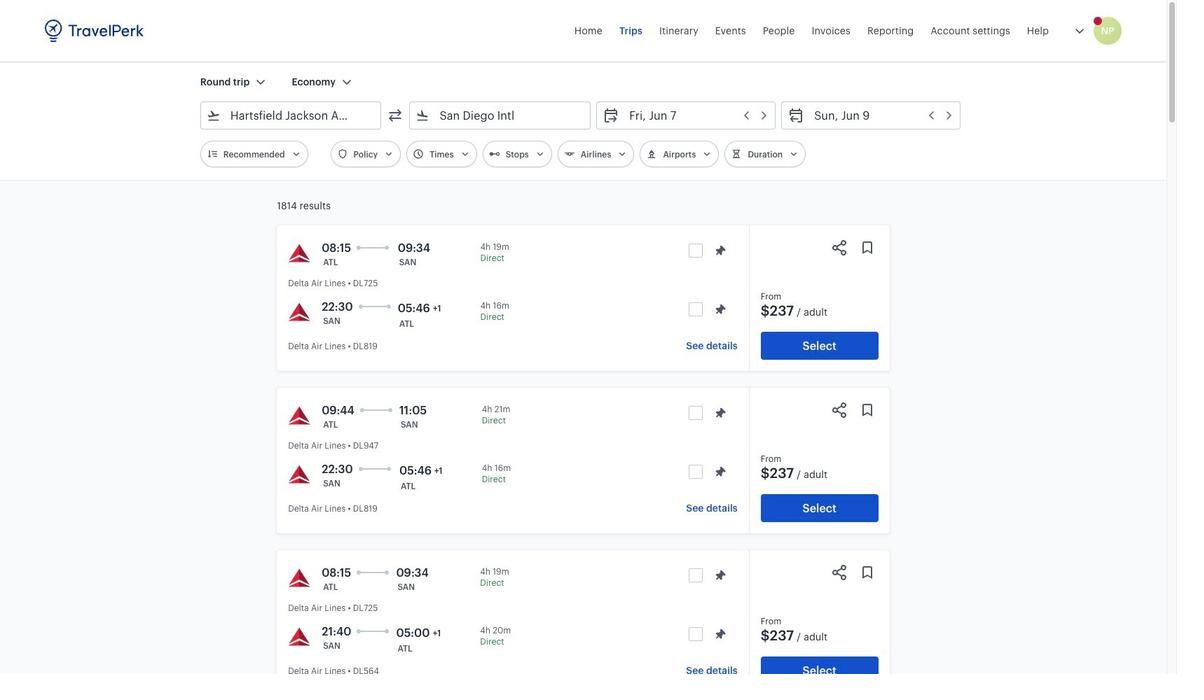 Task type: locate. For each thing, give the bounding box(es) containing it.
1 vertical spatial delta air lines image
[[288, 464, 310, 486]]

Depart field
[[619, 104, 769, 127]]

0 vertical spatial delta air lines image
[[288, 301, 310, 324]]

delta air lines image
[[288, 301, 310, 324], [288, 464, 310, 486]]

1 delta air lines image from the top
[[288, 301, 310, 324]]

1 delta air lines image from the top
[[288, 242, 310, 265]]

delta air lines image
[[288, 242, 310, 265], [288, 405, 310, 427], [288, 568, 310, 590], [288, 626, 310, 649]]

To search field
[[430, 104, 572, 127]]

Return field
[[804, 104, 954, 127]]



Task type: vqa. For each thing, say whether or not it's contained in the screenshot.
second Delta Air Lines Image from the top
yes



Task type: describe. For each thing, give the bounding box(es) containing it.
4 delta air lines image from the top
[[288, 626, 310, 649]]

2 delta air lines image from the top
[[288, 464, 310, 486]]

2 delta air lines image from the top
[[288, 405, 310, 427]]

3 delta air lines image from the top
[[288, 568, 310, 590]]

From search field
[[221, 104, 363, 127]]



